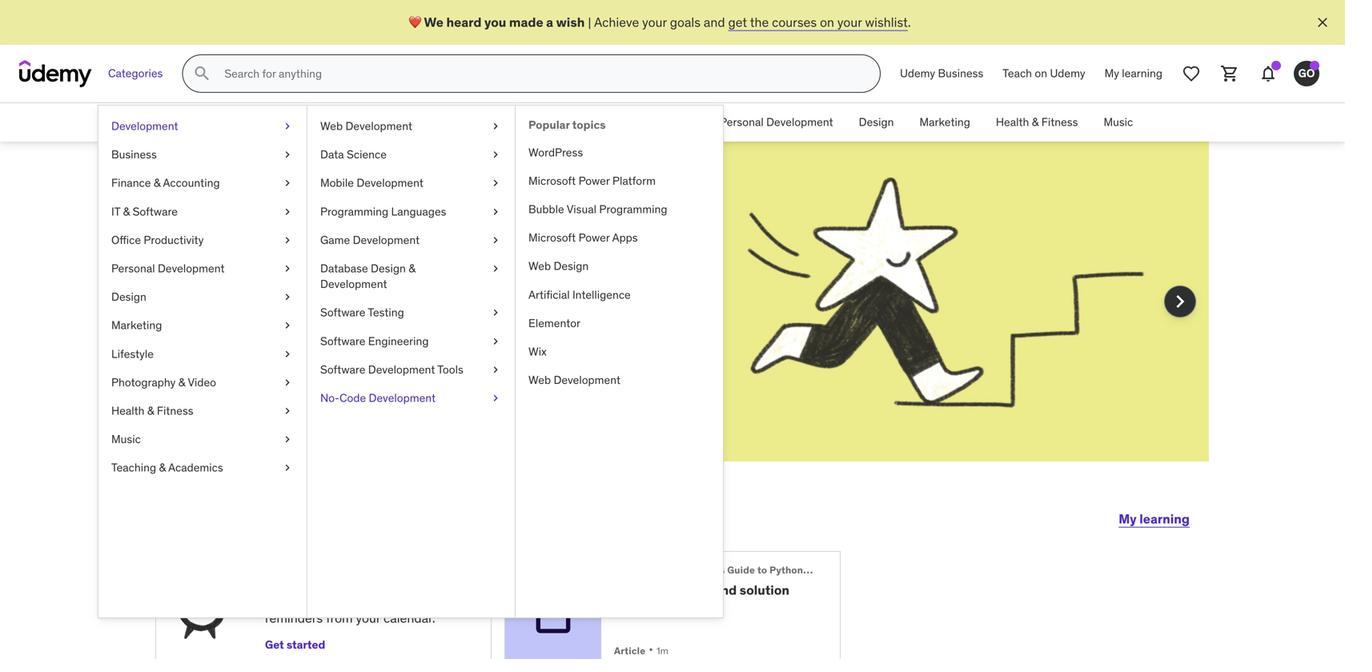 Task type: locate. For each thing, give the bounding box(es) containing it.
shopping cart with 0 items image
[[1220, 64, 1240, 83]]

1 horizontal spatial music link
[[1091, 103, 1146, 142]]

0 horizontal spatial web development
[[320, 119, 412, 133]]

development link
[[99, 112, 307, 141]]

0 horizontal spatial you
[[300, 299, 321, 316]]

xsmall image for teaching & academics
[[281, 461, 294, 476]]

you up "rewards."
[[300, 299, 321, 316]]

design inside web design link
[[554, 259, 589, 274]]

0 horizontal spatial udemy
[[900, 66, 935, 81]]

xsmall image inside the software testing link
[[489, 305, 502, 321]]

little up the reminders
[[276, 593, 302, 609]]

2 microsoft from the top
[[529, 231, 576, 245]]

learning,
[[288, 500, 404, 533]]

.
[[908, 14, 911, 30]]

1 horizontal spatial office productivity
[[602, 115, 694, 129]]

2 vertical spatial and
[[714, 583, 737, 599]]

0 horizontal spatial a
[[378, 211, 397, 253]]

development inside "element"
[[554, 373, 621, 388]]

0 vertical spatial personal development
[[720, 115, 833, 129]]

xsmall image
[[489, 119, 502, 134], [281, 147, 294, 163], [281, 176, 294, 191], [489, 176, 502, 191], [281, 204, 294, 220], [489, 204, 502, 220], [281, 233, 294, 248], [489, 233, 502, 248], [281, 290, 294, 305], [489, 305, 502, 321], [489, 334, 502, 349], [281, 375, 294, 391], [281, 461, 294, 476]]

xsmall image inside lifestyle link
[[281, 347, 294, 362]]

finance for health & fitness
[[376, 115, 415, 129]]

0 horizontal spatial marketing
[[111, 318, 162, 333]]

programming down platform
[[599, 202, 668, 217]]

1 vertical spatial health & fitness
[[111, 404, 193, 418]]

personal development for lifestyle
[[111, 261, 225, 276]]

design inside "database design & development"
[[371, 261, 406, 276]]

0 horizontal spatial accounting
[[163, 176, 220, 190]]

marketing link for lifestyle
[[99, 312, 307, 340]]

business down development link
[[111, 147, 157, 162]]

it & software link for health & fitness
[[497, 103, 589, 142]]

&
[[418, 115, 425, 129], [522, 115, 528, 129], [1032, 115, 1039, 129], [154, 176, 161, 190], [123, 204, 130, 219], [409, 261, 416, 276], [178, 375, 185, 390], [147, 404, 154, 418], [159, 461, 166, 475]]

office productivity link up platform
[[589, 103, 707, 142]]

made
[[509, 14, 543, 30]]

0 vertical spatial office productivity link
[[589, 103, 707, 142]]

my learning
[[1105, 66, 1163, 81], [1119, 511, 1190, 528]]

finance & accounting up data science link
[[376, 115, 484, 129]]

0 vertical spatial you
[[484, 14, 506, 30]]

1 horizontal spatial finance & accounting link
[[363, 103, 497, 142]]

0 horizontal spatial it
[[111, 204, 120, 219]]

1 horizontal spatial office
[[602, 115, 632, 129]]

1 vertical spatial day
[[335, 593, 356, 609]]

udemy right teach on the right of page
[[1050, 66, 1086, 81]]

close image
[[1315, 14, 1331, 30]]

software development tools link
[[308, 356, 515, 384]]

0 horizontal spatial office productivity link
[[99, 226, 307, 255]]

1m
[[657, 646, 669, 658]]

udemy inside teach on udemy link
[[1050, 66, 1086, 81]]

0 horizontal spatial the
[[266, 317, 285, 333]]

0 vertical spatial accounting
[[427, 115, 484, 129]]

2 vertical spatial business
[[111, 147, 157, 162]]

little
[[403, 211, 481, 253], [276, 593, 302, 609]]

0 horizontal spatial personal
[[111, 261, 155, 276]]

productivity
[[634, 115, 694, 129], [144, 233, 204, 247]]

web development for the left the web development link
[[320, 119, 412, 133]]

artificial intelligence
[[529, 288, 631, 302]]

intelligence
[[573, 288, 631, 302]]

web for web design link
[[529, 259, 551, 274]]

notifications image
[[1259, 64, 1278, 83]]

0 vertical spatial it & software
[[510, 115, 576, 129]]

teach on udemy link
[[993, 54, 1095, 93]]

xsmall image inside no-code development link
[[489, 391, 502, 406]]

0 vertical spatial microsoft
[[529, 174, 576, 188]]

get started
[[265, 638, 325, 653]]

0 vertical spatial web development
[[320, 119, 412, 133]]

every
[[213, 211, 307, 253]]

little up database design & development link
[[403, 211, 481, 253]]

1 vertical spatial finance & accounting link
[[99, 169, 307, 198]]

xsmall image inside "software engineering" "link"
[[489, 334, 502, 349]]

a
[[546, 14, 553, 30], [378, 211, 397, 253]]

and inside every day a little closer learning helps you reach your goals. keep learning and reap the rewards.
[[213, 317, 234, 333]]

xsmall image for health & fitness
[[281, 404, 294, 419]]

1 horizontal spatial web development link
[[516, 366, 723, 395]]

0 horizontal spatial it & software link
[[99, 198, 307, 226]]

11.
[[614, 583, 629, 599]]

1 horizontal spatial health
[[996, 115, 1029, 129]]

health & fitness down photography
[[111, 404, 193, 418]]

1 vertical spatial my
[[1119, 511, 1137, 528]]

code
[[340, 391, 366, 406]]

on right teach on the right of page
[[1035, 66, 1048, 81]]

microsoft for microsoft power platform
[[529, 174, 576, 188]]

power
[[579, 174, 610, 188], [579, 231, 610, 245]]

music
[[1104, 115, 1133, 129], [111, 432, 141, 447]]

learning
[[1122, 66, 1163, 81], [456, 299, 503, 316], [1140, 511, 1190, 528]]

xsmall image inside office productivity link
[[281, 233, 294, 248]]

xsmall image for photography & video
[[281, 375, 294, 391]]

2 power from the top
[[579, 231, 610, 245]]

database
[[320, 261, 368, 276]]

wix
[[529, 345, 547, 359]]

teach
[[1003, 66, 1032, 81]]

1 horizontal spatial web development
[[529, 373, 621, 388]]

to
[[758, 565, 767, 577], [356, 569, 369, 585]]

udemy down .
[[900, 66, 935, 81]]

marketing link
[[907, 103, 983, 142], [99, 312, 307, 340]]

xsmall image for design
[[281, 290, 294, 305]]

accounting for health & fitness
[[427, 115, 484, 129]]

0 horizontal spatial finance & accounting
[[111, 176, 220, 190]]

1 horizontal spatial personal development link
[[707, 103, 846, 142]]

web development inside no-code development "element"
[[529, 373, 621, 388]]

development for game development link in the top left of the page
[[353, 233, 420, 247]]

0 vertical spatial my learning link
[[1095, 54, 1172, 93]]

0 horizontal spatial personal development
[[111, 261, 225, 276]]

to right time at bottom left
[[356, 569, 369, 585]]

personal development link for lifestyle
[[99, 255, 307, 283]]

carousel element
[[136, 142, 1209, 501]]

xsmall image for marketing
[[281, 318, 294, 334]]

development for the left the web development link
[[346, 119, 412, 133]]

0 vertical spatial web development link
[[308, 112, 515, 141]]

game development
[[320, 233, 420, 247]]

0 vertical spatial personal development link
[[707, 103, 846, 142]]

day up database
[[314, 211, 372, 253]]

1 vertical spatial personal
[[111, 261, 155, 276]]

udemy business link
[[891, 54, 993, 93]]

business for health & fitness
[[305, 115, 350, 129]]

data
[[320, 147, 344, 162]]

2 horizontal spatial business
[[938, 66, 984, 81]]

0 vertical spatial health & fitness link
[[983, 103, 1091, 142]]

marketing
[[920, 115, 970, 129], [111, 318, 162, 333]]

1 udemy from the left
[[900, 66, 935, 81]]

xsmall image for database design & development
[[489, 261, 502, 277]]

get up 'calendar.'
[[410, 593, 431, 609]]

Search for anything text field
[[221, 60, 861, 87]]

0 vertical spatial on
[[820, 14, 834, 30]]

1 vertical spatial learning
[[456, 299, 503, 316]]

personal development
[[720, 115, 833, 129], [111, 261, 225, 276]]

office
[[602, 115, 632, 129], [111, 233, 141, 247]]

1 vertical spatial web
[[529, 259, 551, 274]]

xsmall image inside music link
[[281, 432, 294, 448]]

•
[[649, 642, 654, 659]]

0 vertical spatial health
[[996, 115, 1029, 129]]

0 vertical spatial and
[[704, 14, 725, 30]]

0 horizontal spatial health
[[111, 404, 145, 418]]

1 horizontal spatial it
[[510, 115, 519, 129]]

xsmall image
[[281, 119, 294, 134], [489, 147, 502, 163], [281, 261, 294, 277], [489, 261, 502, 277], [281, 318, 294, 334], [281, 347, 294, 362], [489, 362, 502, 378], [489, 391, 502, 406], [281, 404, 294, 419], [281, 432, 294, 448]]

1 vertical spatial power
[[579, 231, 610, 245]]

wordpress
[[529, 145, 583, 160]]

fitness down photography & video at left
[[157, 404, 193, 418]]

1 horizontal spatial little
[[403, 211, 481, 253]]

1 vertical spatial marketing
[[111, 318, 162, 333]]

2 vertical spatial learning
[[1140, 511, 1190, 528]]

1 power from the top
[[579, 174, 610, 188]]

business up data
[[305, 115, 350, 129]]

xsmall image inside it & software link
[[281, 204, 294, 220]]

little inside schedule time to learn a little each day adds up. get reminders from your calendar.
[[276, 593, 302, 609]]

topics
[[572, 118, 606, 132]]

2 udemy from the left
[[1050, 66, 1086, 81]]

finance & accounting link for health & fitness
[[363, 103, 497, 142]]

programming up game development
[[320, 204, 389, 219]]

day up the from
[[335, 593, 356, 609]]

microsoft down bubble
[[529, 231, 576, 245]]

productivity for health & fitness
[[634, 115, 694, 129]]

1 horizontal spatial health & fitness link
[[983, 103, 1091, 142]]

office productivity link up learning
[[99, 226, 307, 255]]

finance for lifestyle
[[111, 176, 151, 190]]

1 vertical spatial office productivity link
[[99, 226, 307, 255]]

1 vertical spatial office productivity
[[111, 233, 204, 247]]

xsmall image inside design link
[[281, 290, 294, 305]]

power for apps
[[579, 231, 610, 245]]

finance & accounting
[[376, 115, 484, 129], [111, 176, 220, 190]]

business left teach on the right of page
[[938, 66, 984, 81]]

personal for health & fitness
[[720, 115, 764, 129]]

and down guide
[[714, 583, 737, 599]]

1 vertical spatial web development
[[529, 373, 621, 388]]

0 vertical spatial it & software link
[[497, 103, 589, 142]]

office productivity link
[[589, 103, 707, 142], [99, 226, 307, 255]]

courses
[[772, 14, 817, 30]]

health & fitness
[[996, 115, 1078, 129], [111, 404, 193, 418]]

0 vertical spatial little
[[403, 211, 481, 253]]

get inside schedule time to learn a little each day adds up. get reminders from your calendar.
[[410, 593, 431, 609]]

accounting down development link
[[163, 176, 220, 190]]

1 horizontal spatial music
[[1104, 115, 1133, 129]]

1 vertical spatial marketing link
[[99, 312, 307, 340]]

mobile development
[[320, 176, 424, 190]]

mobile development link
[[308, 169, 515, 198]]

wishlist image
[[1182, 64, 1201, 83]]

finance & accounting for lifestyle
[[111, 176, 220, 190]]

web down wix
[[529, 373, 551, 388]]

xsmall image inside mobile development link
[[489, 176, 502, 191]]

web development up science
[[320, 119, 412, 133]]

programming right python
[[806, 565, 870, 577]]

1 horizontal spatial finance
[[376, 115, 415, 129]]

xsmall image for office productivity
[[281, 233, 294, 248]]

let's
[[155, 500, 216, 533]]

power for platform
[[579, 174, 610, 188]]

web up data
[[320, 119, 343, 133]]

1 horizontal spatial the
[[750, 14, 769, 30]]

0 vertical spatial health & fitness
[[996, 115, 1078, 129]]

xsmall image inside business link
[[281, 147, 294, 163]]

software inside "link"
[[320, 334, 365, 349]]

1 microsoft from the top
[[529, 174, 576, 188]]

0 vertical spatial a
[[546, 14, 553, 30]]

software engineering
[[320, 334, 429, 349]]

0 horizontal spatial personal development link
[[99, 255, 307, 283]]

health & fitness down teach on udemy link
[[996, 115, 1078, 129]]

development for the web development link to the bottom
[[554, 373, 621, 388]]

programming
[[599, 202, 668, 217], [320, 204, 389, 219], [806, 565, 870, 577]]

0 vertical spatial day
[[314, 211, 372, 253]]

udemy
[[900, 66, 935, 81], [1050, 66, 1086, 81]]

goals
[[670, 14, 701, 30]]

next image
[[1168, 289, 1193, 315]]

the down helps
[[266, 317, 285, 333]]

health & fitness link
[[983, 103, 1091, 142], [99, 397, 307, 426]]

0 horizontal spatial business
[[111, 147, 157, 162]]

software
[[531, 115, 576, 129], [133, 204, 178, 219], [320, 306, 365, 320], [320, 334, 365, 349], [320, 363, 365, 377]]

your down "database design & development" on the top left
[[359, 299, 384, 316]]

article
[[614, 646, 646, 658]]

1 vertical spatial music link
[[99, 426, 307, 454]]

health & fitness link down teach on udemy link
[[983, 103, 1091, 142]]

1 vertical spatial finance
[[111, 176, 151, 190]]

1 horizontal spatial accounting
[[427, 115, 484, 129]]

teaching & academics link
[[99, 454, 307, 483]]

finance & accounting down development link
[[111, 176, 220, 190]]

schedule time to learn a little each day adds up. get reminders from your calendar.
[[265, 569, 435, 627]]

day
[[314, 211, 372, 253], [335, 593, 356, 609]]

data science
[[320, 147, 387, 162]]

0 horizontal spatial web development link
[[308, 112, 515, 141]]

accounting up data science link
[[427, 115, 484, 129]]

0 horizontal spatial get
[[265, 638, 284, 653]]

1 vertical spatial finance & accounting
[[111, 176, 220, 190]]

marketing down udemy business link
[[920, 115, 970, 129]]

design link
[[846, 103, 907, 142], [99, 283, 307, 312]]

you left made
[[484, 14, 506, 30]]

1 vertical spatial fitness
[[157, 404, 193, 418]]

1 vertical spatial personal development link
[[99, 255, 307, 283]]

design link for lifestyle
[[99, 283, 307, 312]]

0 horizontal spatial office
[[111, 233, 141, 247]]

xsmall image inside game development link
[[489, 233, 502, 248]]

software engineering link
[[308, 327, 515, 356]]

academics
[[168, 461, 223, 475]]

development for mobile development link
[[357, 176, 424, 190]]

rewards.
[[288, 317, 337, 333]]

web up artificial
[[529, 259, 551, 274]]

web development link up science
[[308, 112, 515, 141]]

and down learning
[[213, 317, 234, 333]]

xsmall image inside photography & video link
[[281, 375, 294, 391]]

software development tools
[[320, 363, 463, 377]]

finance & accounting for health & fitness
[[376, 115, 484, 129]]

popular
[[529, 118, 570, 132]]

xsmall image for music
[[281, 432, 294, 448]]

my learning link
[[1095, 54, 1172, 93], [1119, 501, 1190, 539]]

database design & development
[[320, 261, 416, 292]]

categories
[[108, 66, 163, 81]]

finance & accounting link down development link
[[99, 169, 307, 198]]

learn
[[372, 569, 402, 585]]

finance & accounting link up mobile development link
[[363, 103, 497, 142]]

tools
[[437, 363, 463, 377]]

health down photography
[[111, 404, 145, 418]]

web for the left the web development link
[[320, 119, 343, 133]]

xsmall image inside marketing link
[[281, 318, 294, 334]]

1 horizontal spatial fitness
[[1042, 115, 1078, 129]]

power up bubble visual programming
[[579, 174, 610, 188]]

on right the courses
[[820, 14, 834, 30]]

xsmall image inside 'programming languages' link
[[489, 204, 502, 220]]

health down teach on the right of page
[[996, 115, 1029, 129]]

0 vertical spatial web
[[320, 119, 343, 133]]

web development
[[320, 119, 412, 133], [529, 373, 621, 388]]

music link
[[1091, 103, 1146, 142], [99, 426, 307, 454]]

web design link
[[516, 252, 723, 281]]

xsmall image for no-code development
[[489, 391, 502, 406]]

get left started at left bottom
[[265, 638, 284, 653]]

1 vertical spatial it
[[111, 204, 120, 219]]

xsmall image for finance & accounting
[[281, 176, 294, 191]]

xsmall image inside the teaching & academics link
[[281, 461, 294, 476]]

health & fitness link down 'video' at the bottom
[[99, 397, 307, 426]]

marketing link down udemy business link
[[907, 103, 983, 142]]

0 horizontal spatial finance
[[111, 176, 151, 190]]

database design & development link
[[308, 255, 515, 299]]

software for software testing
[[320, 306, 365, 320]]

1 horizontal spatial get
[[410, 593, 431, 609]]

1 vertical spatial you
[[300, 299, 321, 316]]

business link for health & fitness
[[292, 103, 363, 142]]

get
[[410, 593, 431, 609], [265, 638, 284, 653]]

xsmall image inside data science link
[[489, 147, 502, 163]]

microsoft down the wordpress
[[529, 174, 576, 188]]

microsoft power apps
[[529, 231, 638, 245]]

web development link down elementor link
[[516, 366, 723, 395]]

lifestyle link
[[99, 340, 307, 369]]

day inside every day a little closer learning helps you reach your goals. keep learning and reap the rewards.
[[314, 211, 372, 253]]

0 vertical spatial personal
[[720, 115, 764, 129]]

the right get
[[750, 14, 769, 30]]

xsmall image inside development link
[[281, 119, 294, 134]]

0 horizontal spatial finance & accounting link
[[99, 169, 307, 198]]

personal development link
[[707, 103, 846, 142], [99, 255, 307, 283]]

0 horizontal spatial productivity
[[144, 233, 204, 247]]

get inside get started button
[[265, 638, 284, 653]]

it
[[510, 115, 519, 129], [111, 204, 120, 219]]

marketing up lifestyle
[[111, 318, 162, 333]]

1 horizontal spatial marketing
[[920, 115, 970, 129]]

xsmall image inside software development tools link
[[489, 362, 502, 378]]

web development down wix
[[529, 373, 621, 388]]

xsmall image for software development tools
[[489, 362, 502, 378]]

0 vertical spatial get
[[410, 593, 431, 609]]

wish
[[556, 14, 585, 30]]

0 vertical spatial the
[[750, 14, 769, 30]]

and left get
[[704, 14, 725, 30]]

power down bubble visual programming
[[579, 231, 610, 245]]

xsmall image for development
[[281, 119, 294, 134]]

to up solution
[[758, 565, 767, 577]]

xsmall image inside the web development link
[[489, 119, 502, 134]]

office productivity for lifestyle
[[111, 233, 204, 247]]

1 vertical spatial music
[[111, 432, 141, 447]]

your down adds
[[356, 611, 381, 627]]

accounting
[[427, 115, 484, 129], [163, 176, 220, 190]]

xsmall image inside database design & development link
[[489, 261, 502, 277]]

fitness down teach on udemy link
[[1042, 115, 1078, 129]]

finance
[[376, 115, 415, 129], [111, 176, 151, 190]]

xsmall image for mobile development
[[489, 176, 502, 191]]

1 horizontal spatial a
[[546, 14, 553, 30]]

1 vertical spatial and
[[213, 317, 234, 333]]

microsoft power apps link
[[516, 224, 723, 252]]

1 horizontal spatial productivity
[[634, 115, 694, 129]]

1 horizontal spatial it & software link
[[497, 103, 589, 142]]

marketing link up 'video' at the bottom
[[99, 312, 307, 340]]



Task type: describe. For each thing, give the bounding box(es) containing it.
music for left music link
[[111, 432, 141, 447]]

heard
[[446, 14, 482, 30]]

personal development link for health & fitness
[[707, 103, 846, 142]]

1 horizontal spatial you
[[484, 14, 506, 30]]

0 horizontal spatial programming
[[320, 204, 389, 219]]

reach
[[324, 299, 356, 316]]

helps
[[266, 299, 297, 316]]

achieve
[[594, 14, 639, 30]]

office for health & fitness
[[602, 115, 632, 129]]

wordpress link
[[516, 138, 723, 167]]

programming inside no-code development "element"
[[599, 202, 668, 217]]

xsmall image for data science
[[489, 147, 502, 163]]

software testing
[[320, 306, 404, 320]]

video
[[188, 375, 216, 390]]

wishlist
[[865, 14, 908, 30]]

design link for health & fitness
[[846, 103, 907, 142]]

teach on udemy
[[1003, 66, 1086, 81]]

xsmall image for lifestyle
[[281, 347, 294, 362]]

beginners
[[677, 565, 725, 577]]

marketing link for health & fitness
[[907, 103, 983, 142]]

your left goals
[[642, 14, 667, 30]]

0 vertical spatial my learning
[[1105, 66, 1163, 81]]

bubble visual programming link
[[516, 195, 723, 224]]

software for software engineering
[[320, 334, 365, 349]]

office productivity for health & fitness
[[602, 115, 694, 129]]

development for software development tools link
[[368, 363, 435, 377]]

xsmall image for game development
[[489, 233, 502, 248]]

guide
[[727, 565, 755, 577]]

0 vertical spatial business
[[938, 66, 984, 81]]

testing
[[368, 306, 404, 320]]

marketing for health & fitness
[[920, 115, 970, 129]]

elementor link
[[516, 309, 723, 338]]

programming inside "the ultimate beginners guide to python programming 11. homework and solution"
[[806, 565, 870, 577]]

web development for the web development link to the bottom
[[529, 373, 621, 388]]

no-code development element
[[515, 106, 723, 618]]

marketing for lifestyle
[[111, 318, 162, 333]]

0 vertical spatial fitness
[[1042, 115, 1078, 129]]

photography & video
[[111, 375, 216, 390]]

the inside every day a little closer learning helps you reach your goals. keep learning and reap the rewards.
[[266, 317, 285, 333]]

let's start learning, gary
[[155, 500, 474, 533]]

programming languages
[[320, 204, 446, 219]]

xsmall image for web development
[[489, 119, 502, 134]]

the ultimate beginners guide to python programming 11. homework and solution
[[614, 565, 870, 599]]

game
[[320, 233, 350, 247]]

xsmall image for personal development
[[281, 261, 294, 277]]

it & software for health & fitness
[[510, 115, 576, 129]]

game development link
[[308, 226, 515, 255]]

1 vertical spatial my learning
[[1119, 511, 1190, 528]]

data science link
[[308, 141, 515, 169]]

1 vertical spatial health
[[111, 404, 145, 418]]

business for lifestyle
[[111, 147, 157, 162]]

my for bottommost my learning link
[[1119, 511, 1137, 528]]

you have alerts image
[[1310, 61, 1320, 70]]

music for the right music link
[[1104, 115, 1133, 129]]

software testing link
[[308, 299, 515, 327]]

the
[[614, 565, 632, 577]]

bubble
[[529, 202, 564, 217]]

photography
[[111, 375, 176, 390]]

xsmall image for business
[[281, 147, 294, 163]]

1 vertical spatial my learning link
[[1119, 501, 1190, 539]]

your left "wishlist"
[[838, 14, 862, 30]]

your inside schedule time to learn a little each day adds up. get reminders from your calendar.
[[356, 611, 381, 627]]

0 horizontal spatial fitness
[[157, 404, 193, 418]]

software for software development tools
[[320, 363, 365, 377]]

your inside every day a little closer learning helps you reach your goals. keep learning and reap the rewards.
[[359, 299, 384, 316]]

xsmall image for it & software
[[281, 204, 294, 220]]

start
[[221, 500, 283, 533]]

udemy image
[[19, 60, 92, 87]]

personal development for health & fitness
[[720, 115, 833, 129]]

11. homework and solution link
[[614, 583, 814, 599]]

accounting for lifestyle
[[163, 176, 220, 190]]

my for my learning link to the top
[[1105, 66, 1119, 81]]

& inside photography & video link
[[178, 375, 185, 390]]

❤️
[[409, 14, 421, 30]]

platform
[[613, 174, 656, 188]]

wix link
[[516, 338, 723, 366]]

development inside "database design & development"
[[320, 277, 387, 292]]

no-code development
[[320, 391, 436, 406]]

office productivity link for lifestyle
[[99, 226, 307, 255]]

business link for lifestyle
[[99, 141, 307, 169]]

to inside "the ultimate beginners guide to python programming 11. homework and solution"
[[758, 565, 767, 577]]

1 horizontal spatial health & fitness
[[996, 115, 1078, 129]]

and inside "the ultimate beginners guide to python programming 11. homework and solution"
[[714, 583, 737, 599]]

mobile
[[320, 176, 354, 190]]

finance & accounting link for lifestyle
[[99, 169, 307, 198]]

from
[[326, 611, 353, 627]]

goals.
[[387, 299, 420, 316]]

closer
[[213, 251, 310, 293]]

no-code development link
[[308, 384, 515, 413]]

xsmall image for software testing
[[489, 305, 502, 321]]

go link
[[1288, 54, 1326, 93]]

popular topics
[[529, 118, 606, 132]]

time
[[325, 569, 353, 585]]

productivity for lifestyle
[[144, 233, 204, 247]]

categories button
[[99, 54, 172, 93]]

engineering
[[368, 334, 429, 349]]

python
[[770, 565, 803, 577]]

get started button
[[265, 635, 325, 657]]

1 horizontal spatial on
[[1035, 66, 1048, 81]]

it for health & fitness
[[510, 115, 519, 129]]

learning inside every day a little closer learning helps you reach your goals. keep learning and reap the rewards.
[[456, 299, 503, 316]]

keep learning link
[[423, 299, 503, 316]]

submit search image
[[192, 64, 212, 83]]

office for lifestyle
[[111, 233, 141, 247]]

no-
[[320, 391, 340, 406]]

0 horizontal spatial music link
[[99, 426, 307, 454]]

you inside every day a little closer learning helps you reach your goals. keep learning and reap the rewards.
[[300, 299, 321, 316]]

udemy inside udemy business link
[[900, 66, 935, 81]]

development for health & fitness's personal development 'link'
[[766, 115, 833, 129]]

science
[[347, 147, 387, 162]]

personal for lifestyle
[[111, 261, 155, 276]]

❤️   we heard you made a wish | achieve your goals and get the courses on your wishlist .
[[409, 14, 911, 30]]

apps
[[612, 231, 638, 245]]

udemy business
[[900, 66, 984, 81]]

every day a little closer learning helps you reach your goals. keep learning and reap the rewards.
[[213, 211, 503, 333]]

lifestyle
[[111, 347, 154, 361]]

artificial intelligence link
[[516, 281, 723, 309]]

microsoft power platform
[[529, 174, 656, 188]]

a inside every day a little closer learning helps you reach your goals. keep learning and reap the rewards.
[[378, 211, 397, 253]]

development for personal development 'link' associated with lifestyle
[[158, 261, 225, 276]]

0 horizontal spatial on
[[820, 14, 834, 30]]

teaching & academics
[[111, 461, 223, 475]]

languages
[[391, 204, 446, 219]]

microsoft for microsoft power apps
[[529, 231, 576, 245]]

0 horizontal spatial health & fitness
[[111, 404, 193, 418]]

reminders
[[265, 611, 323, 627]]

web for the web development link to the bottom
[[529, 373, 551, 388]]

1 vertical spatial health & fitness link
[[99, 397, 307, 426]]

xsmall image for software engineering
[[489, 334, 502, 349]]

& inside the teaching & academics link
[[159, 461, 166, 475]]

solution
[[740, 583, 790, 599]]

it for lifestyle
[[111, 204, 120, 219]]

microsoft power platform link
[[516, 167, 723, 195]]

get the courses on your wishlist link
[[728, 14, 908, 30]]

day inside schedule time to learn a little each day adds up. get reminders from your calendar.
[[335, 593, 356, 609]]

up.
[[390, 593, 407, 609]]

1 vertical spatial web development link
[[516, 366, 723, 395]]

started
[[287, 638, 325, 653]]

ultimate
[[634, 565, 675, 577]]

to inside schedule time to learn a little each day adds up. get reminders from your calendar.
[[356, 569, 369, 585]]

xsmall image for programming languages
[[489, 204, 502, 220]]

each
[[305, 593, 332, 609]]

little inside every day a little closer learning helps you reach your goals. keep learning and reap the rewards.
[[403, 211, 481, 253]]

go
[[1299, 66, 1315, 81]]

1 unread notification image
[[1272, 61, 1281, 70]]

it & software for lifestyle
[[111, 204, 178, 219]]

0 vertical spatial learning
[[1122, 66, 1163, 81]]

& inside "database design & development"
[[409, 261, 416, 276]]

we
[[424, 14, 444, 30]]

homework
[[632, 583, 711, 599]]

photography & video link
[[99, 369, 307, 397]]

|
[[588, 14, 591, 30]]

office productivity link for health & fitness
[[589, 103, 707, 142]]

artificial
[[529, 288, 570, 302]]

it & software link for lifestyle
[[99, 198, 307, 226]]

reap
[[237, 317, 263, 333]]

schedule
[[265, 569, 322, 585]]



Task type: vqa. For each thing, say whether or not it's contained in the screenshot.
Statistics within the Statistics & Mathematics for Data Science & Data Analytics
no



